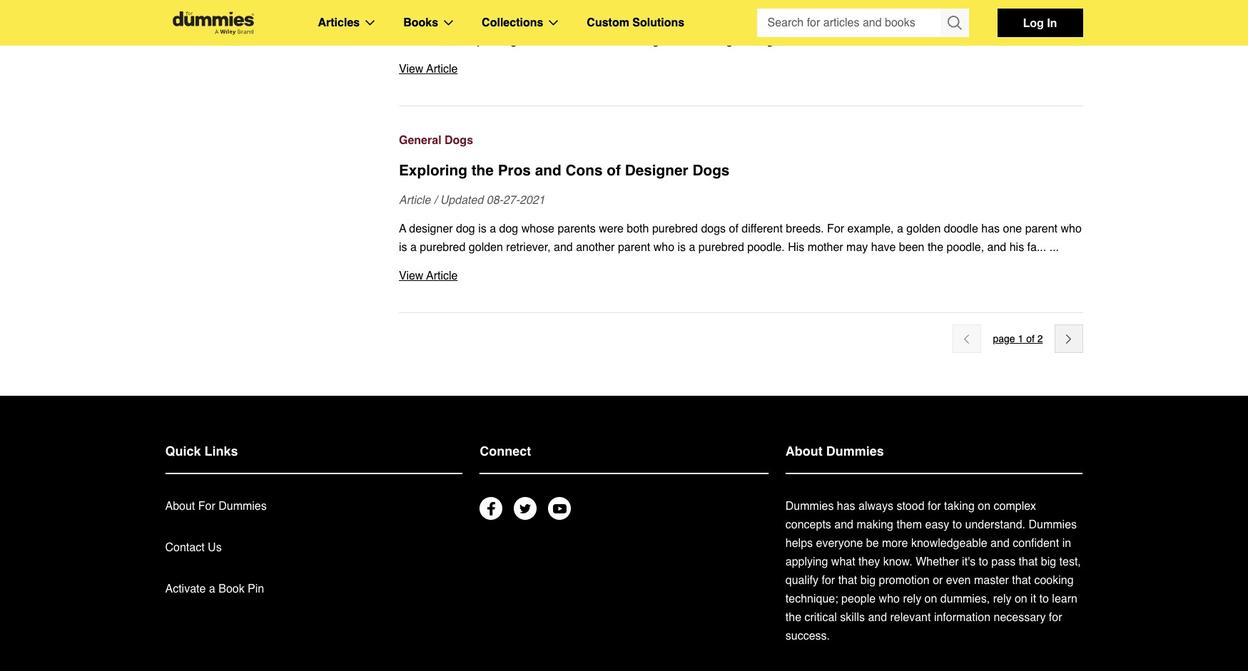Task type: describe. For each thing, give the bounding box(es) containing it.
2 horizontal spatial is
[[678, 241, 686, 254]]

you want to use all your best china and crystal stemware—at least once a year, right? but where in the world do all the silver, stemware, and plates go? for a formal table setting, use this image as a guide.
[[399, 16, 1029, 47]]

0 vertical spatial article
[[426, 63, 458, 76]]

1 horizontal spatial is
[[478, 223, 486, 235]]

2 vertical spatial article
[[426, 270, 458, 283]]

complex
[[994, 500, 1036, 513]]

contact us
[[165, 542, 222, 554]]

as
[[742, 34, 754, 47]]

the inside a designer dog is a dog whose parents were both purebred dogs of different breeds. for example, a golden doodle has one parent who is a purebred golden retriever, and another parent who is a purebred poodle. his mother may have been the poodle, and his fa...
[[928, 241, 943, 254]]

mother
[[808, 241, 843, 254]]

designer
[[409, 223, 453, 235]]

page 1 of 2
[[993, 333, 1043, 345]]

general
[[399, 134, 441, 147]]

updated
[[440, 194, 483, 207]]

cookie consent banner dialog
[[0, 620, 1248, 671]]

understand.
[[965, 519, 1025, 532]]

2 horizontal spatial who
[[1061, 223, 1082, 235]]

that down confident at the right
[[1019, 556, 1038, 569]]

image
[[708, 34, 739, 47]]

0 horizontal spatial for
[[198, 500, 215, 513]]

connect
[[480, 444, 531, 459]]

custom
[[587, 16, 629, 29]]

1 horizontal spatial golden
[[906, 223, 941, 235]]

for inside 'you want to use all your best china and crystal stemware—at least once a year, right? but where in the world do all the silver, stemware, and plates go? for a formal table setting, use this image as a guide.'
[[533, 34, 550, 47]]

his
[[1009, 241, 1024, 254]]

success.
[[786, 630, 830, 643]]

in inside 'you want to use all your best china and crystal stemware—at least once a year, right? but where in the world do all the silver, stemware, and plates go? for a formal table setting, use this image as a guide.'
[[889, 16, 898, 29]]

it
[[1030, 593, 1036, 606]]

has inside a designer dog is a dog whose parents were both purebred dogs of different breeds. for example, a golden doodle has one parent who is a purebred golden retriever, and another parent who is a purebred poodle. his mother may have been the poodle, and his fa...
[[981, 223, 1000, 235]]

easy
[[925, 519, 949, 532]]

custom solutions
[[587, 16, 684, 29]]

logo image
[[165, 11, 261, 35]]

1 horizontal spatial for
[[928, 500, 941, 513]]

a
[[399, 223, 406, 235]]

both
[[627, 223, 649, 235]]

dummies up concepts
[[786, 500, 834, 513]]

pass
[[991, 556, 1016, 569]]

different
[[742, 223, 783, 235]]

concepts
[[786, 519, 831, 532]]

2 horizontal spatial on
[[1015, 593, 1027, 606]]

poodle,
[[947, 241, 984, 254]]

log in
[[1023, 16, 1057, 29]]

example,
[[847, 223, 894, 235]]

cooking
[[1034, 574, 1074, 587]]

to inside 'you want to use all your best china and crystal stemware—at least once a year, right? but where in the world do all the silver, stemware, and plates go? for a formal table setting, use this image as a guide.'
[[449, 16, 458, 29]]

dummies up confident at the right
[[1029, 519, 1077, 532]]

custom solutions link
[[587, 14, 684, 32]]

where
[[855, 16, 886, 29]]

2 rely from the left
[[993, 593, 1011, 606]]

in
[[1047, 16, 1057, 29]]

confident
[[1013, 537, 1059, 550]]

may
[[846, 241, 868, 254]]

for inside a designer dog is a dog whose parents were both purebred dogs of different breeds. for example, a golden doodle has one parent who is a purebred golden retriever, and another parent who is a purebred poodle. his mother may have been the poodle, and his fa...
[[827, 223, 844, 235]]

1 rely from the left
[[903, 593, 921, 606]]

open book categories image
[[444, 20, 453, 26]]

information
[[934, 612, 990, 624]]

been
[[899, 241, 924, 254]]

knowledgeable
[[911, 537, 987, 550]]

critical
[[805, 612, 837, 624]]

page
[[993, 333, 1015, 345]]

cons
[[565, 162, 603, 179]]

doodle
[[944, 223, 978, 235]]

article / updated 08-27-2021
[[399, 194, 545, 207]]

2 horizontal spatial for
[[1049, 612, 1062, 624]]

2
[[1037, 333, 1043, 345]]

guide.
[[767, 34, 798, 47]]

your
[[497, 16, 520, 29]]

retriever,
[[506, 241, 551, 254]]

everyone
[[816, 537, 863, 550]]

exploring the pros and cons of designer dogs
[[399, 162, 730, 179]]

open collections list image
[[549, 20, 558, 26]]

0 horizontal spatial purebred
[[420, 241, 466, 254]]

silver,
[[1000, 16, 1029, 29]]

promotion
[[879, 574, 930, 587]]

to right it
[[1039, 593, 1049, 606]]

open article categories image
[[366, 20, 375, 26]]

whether
[[916, 556, 959, 569]]

necessary
[[994, 612, 1046, 624]]

about for dummies
[[165, 500, 267, 513]]

to down taking
[[952, 519, 962, 532]]

people
[[841, 593, 876, 606]]

and left plates on the left
[[455, 34, 474, 47]]

and right skills
[[868, 612, 887, 624]]

Search for articles and books text field
[[757, 9, 942, 37]]

be
[[866, 537, 879, 550]]

a designer dog is a dog whose parents were both purebred dogs of different breeds. for example, a golden doodle has one parent who is a purebred golden retriever, and another parent who is a purebred poodle. his mother may have been the poodle, and his fa...
[[399, 223, 1082, 254]]

applying
[[786, 556, 828, 569]]

1 horizontal spatial on
[[978, 500, 990, 513]]

log
[[1023, 16, 1044, 29]]

in inside dummies has always stood for taking on complex concepts and making them easy to understand. dummies helps everyone be more knowledgeable and confident in applying what they know. whether it's to pass that big test, qualify for that big promotion or even master that cooking technique; people who rely on dummies, rely on it to learn the critical skills and relevant information necessary for success.
[[1062, 537, 1071, 550]]

best
[[523, 16, 544, 29]]

and up pass
[[991, 537, 1010, 550]]

of inside page 1 of 2 button
[[1026, 333, 1035, 345]]

log in link
[[997, 9, 1083, 37]]

making
[[857, 519, 893, 532]]

1 horizontal spatial purebred
[[652, 223, 698, 235]]

learn
[[1052, 593, 1077, 606]]

but
[[834, 16, 852, 29]]

about for about for dummies
[[165, 500, 195, 513]]

27-
[[503, 194, 519, 207]]

qualify
[[786, 574, 819, 587]]

table
[[598, 34, 622, 47]]

right?
[[803, 16, 831, 29]]

were
[[599, 223, 624, 235]]

1 vertical spatial article
[[399, 194, 431, 207]]

activate
[[165, 583, 206, 596]]

exploring the pros and cons of designer dogs link
[[399, 160, 1083, 181]]

or
[[933, 574, 943, 587]]

activate a book pin
[[165, 583, 264, 596]]

articles
[[318, 16, 360, 29]]

0 horizontal spatial who
[[653, 241, 674, 254]]

view article for second view article link from the bottom
[[399, 63, 458, 76]]

general dogs link
[[399, 131, 1083, 150]]

the left silver,
[[981, 16, 997, 29]]



Task type: locate. For each thing, give the bounding box(es) containing it.
1 view article link from the top
[[399, 60, 1083, 78]]

0 horizontal spatial in
[[889, 16, 898, 29]]

books
[[403, 16, 438, 29]]

breeds.
[[786, 223, 824, 235]]

1 vertical spatial parent
[[618, 241, 650, 254]]

dogs right general
[[445, 134, 473, 147]]

and right pros
[[535, 162, 561, 179]]

0 vertical spatial for
[[928, 500, 941, 513]]

0 horizontal spatial is
[[399, 241, 407, 254]]

want
[[421, 16, 445, 29]]

and up formal in the left top of the page
[[578, 16, 597, 29]]

1 horizontal spatial for
[[533, 34, 550, 47]]

1 horizontal spatial use
[[665, 34, 684, 47]]

0 vertical spatial in
[[889, 16, 898, 29]]

and
[[578, 16, 597, 29], [455, 34, 474, 47], [535, 162, 561, 179], [554, 241, 573, 254], [987, 241, 1006, 254], [834, 519, 853, 532], [991, 537, 1010, 550], [868, 612, 887, 624]]

view article down designer at the left
[[399, 270, 458, 283]]

2 vertical spatial for
[[1049, 612, 1062, 624]]

the inside dummies has always stood for taking on complex concepts and making them easy to understand. dummies helps everyone be more knowledgeable and confident in applying what they know. whether it's to pass that big test, qualify for that big promotion or even master that cooking technique; people who rely on dummies, rely on it to learn the critical skills and relevant information necessary for success.
[[786, 612, 801, 624]]

1 vertical spatial in
[[1062, 537, 1071, 550]]

1 horizontal spatial dog
[[499, 223, 518, 235]]

big
[[1041, 556, 1056, 569], [860, 574, 876, 587]]

do
[[951, 16, 963, 29]]

1 vertical spatial for
[[822, 574, 835, 587]]

technique;
[[786, 593, 838, 606]]

taking
[[944, 500, 975, 513]]

view article link down a designer dog is a dog whose parents were both purebred dogs of different breeds. for example, a golden doodle has one parent who is a purebred golden retriever, and another parent who is a purebred poodle. his mother may have been the poodle, and his fa...
[[399, 267, 1083, 285]]

2 view article link from the top
[[399, 267, 1083, 285]]

the
[[901, 16, 917, 29], [981, 16, 997, 29], [471, 162, 494, 179], [928, 241, 943, 254], [786, 612, 801, 624]]

for up easy
[[928, 500, 941, 513]]

view for second view article link from the bottom
[[399, 63, 423, 76]]

0 vertical spatial view
[[399, 63, 423, 76]]

2 dog from the left
[[499, 223, 518, 235]]

0 horizontal spatial big
[[860, 574, 876, 587]]

in right where
[[889, 16, 898, 29]]

formal
[[563, 34, 594, 47]]

0 vertical spatial use
[[461, 16, 480, 29]]

2 horizontal spatial purebred
[[698, 241, 744, 254]]

who
[[1061, 223, 1082, 235], [653, 241, 674, 254], [879, 593, 900, 606]]

what
[[831, 556, 855, 569]]

0 horizontal spatial all
[[483, 16, 494, 29]]

that up it
[[1012, 574, 1031, 587]]

1 view article from the top
[[399, 63, 458, 76]]

has left always
[[837, 500, 855, 513]]

1 horizontal spatial of
[[729, 223, 738, 235]]

designer
[[625, 162, 688, 179]]

purebred
[[652, 223, 698, 235], [420, 241, 466, 254], [698, 241, 744, 254]]

1
[[1018, 333, 1023, 345]]

view for second view article link from the top of the page
[[399, 270, 423, 283]]

1 horizontal spatial big
[[1041, 556, 1056, 569]]

purebred down designer at the left
[[420, 241, 466, 254]]

of right dogs on the top right
[[729, 223, 738, 235]]

2 view article from the top
[[399, 270, 458, 283]]

and down parents in the top left of the page
[[554, 241, 573, 254]]

2 vertical spatial who
[[879, 593, 900, 606]]

for down what
[[822, 574, 835, 587]]

1 vertical spatial big
[[860, 574, 876, 587]]

1 vertical spatial golden
[[469, 241, 503, 254]]

1 horizontal spatial parent
[[1025, 223, 1058, 235]]

view
[[399, 63, 423, 76], [399, 270, 423, 283]]

all up plates on the left
[[483, 16, 494, 29]]

and up everyone
[[834, 519, 853, 532]]

you
[[399, 16, 418, 29]]

who down the promotion
[[879, 593, 900, 606]]

1 vertical spatial use
[[665, 34, 684, 47]]

1 horizontal spatial dogs
[[692, 162, 730, 179]]

whose
[[521, 223, 554, 235]]

about for dummies link
[[165, 500, 267, 513]]

pin
[[248, 583, 264, 596]]

1 vertical spatial view article link
[[399, 267, 1083, 285]]

solutions
[[632, 16, 684, 29]]

dogs down "general dogs" link
[[692, 162, 730, 179]]

for up us
[[198, 500, 215, 513]]

article down stemware,
[[426, 63, 458, 76]]

1 horizontal spatial in
[[1062, 537, 1071, 550]]

plates
[[477, 34, 507, 47]]

purebred right both
[[652, 223, 698, 235]]

to right it's
[[979, 556, 988, 569]]

view article for second view article link from the top of the page
[[399, 270, 458, 283]]

0 vertical spatial has
[[981, 223, 1000, 235]]

golden up been
[[906, 223, 941, 235]]

0 horizontal spatial use
[[461, 16, 480, 29]]

dog down updated at the left top of page
[[456, 223, 475, 235]]

use right "open book categories" image
[[461, 16, 480, 29]]

0 horizontal spatial on
[[925, 593, 937, 606]]

1 dog from the left
[[456, 223, 475, 235]]

1 vertical spatial about
[[165, 500, 195, 513]]

links
[[204, 444, 238, 459]]

dummies
[[826, 444, 884, 459], [219, 500, 267, 513], [786, 500, 834, 513], [1029, 519, 1077, 532]]

use down stemware—at
[[665, 34, 684, 47]]

general dogs
[[399, 134, 473, 147]]

the left world
[[901, 16, 917, 29]]

1 all from the left
[[483, 16, 494, 29]]

crystal
[[600, 16, 633, 29]]

0 horizontal spatial about
[[165, 500, 195, 513]]

and left his
[[987, 241, 1006, 254]]

0 horizontal spatial parent
[[618, 241, 650, 254]]

about
[[786, 444, 823, 459], [165, 500, 195, 513]]

parent down both
[[618, 241, 650, 254]]

his
[[788, 241, 804, 254]]

exploring
[[399, 162, 467, 179]]

has inside dummies has always stood for taking on complex concepts and making them easy to understand. dummies helps everyone be more knowledgeable and confident in applying what they know. whether it's to pass that big test, qualify for that big promotion or even master that cooking technique; people who rely on dummies, rely on it to learn the critical skills and relevant information necessary for success.
[[837, 500, 855, 513]]

that down what
[[838, 574, 857, 587]]

the right been
[[928, 241, 943, 254]]

08-
[[486, 194, 503, 207]]

on left it
[[1015, 593, 1027, 606]]

stood
[[897, 500, 924, 513]]

they
[[859, 556, 880, 569]]

in up test,
[[1062, 537, 1071, 550]]

view article link down as
[[399, 60, 1083, 78]]

page 1 of 2 button
[[993, 330, 1043, 348]]

0 horizontal spatial dogs
[[445, 134, 473, 147]]

dummies up us
[[219, 500, 267, 513]]

1 vertical spatial for
[[827, 223, 844, 235]]

dogs
[[701, 223, 726, 235]]

big up cooking
[[1041, 556, 1056, 569]]

2 vertical spatial of
[[1026, 333, 1035, 345]]

skills
[[840, 612, 865, 624]]

of right cons at the top left of the page
[[607, 162, 621, 179]]

more
[[882, 537, 908, 550]]

for down best
[[533, 34, 550, 47]]

1 horizontal spatial all
[[966, 16, 978, 29]]

0 horizontal spatial golden
[[469, 241, 503, 254]]

2 horizontal spatial of
[[1026, 333, 1035, 345]]

year,
[[775, 16, 800, 29]]

big down they at right
[[860, 574, 876, 587]]

2 horizontal spatial for
[[827, 223, 844, 235]]

contact
[[165, 542, 205, 554]]

2021
[[519, 194, 545, 207]]

rely down master
[[993, 593, 1011, 606]]

1 horizontal spatial about
[[786, 444, 823, 459]]

view article link
[[399, 60, 1083, 78], [399, 267, 1083, 285]]

view down stemware,
[[399, 63, 423, 76]]

of inside a designer dog is a dog whose parents were both purebred dogs of different breeds. for example, a golden doodle has one parent who is a purebred golden retriever, and another parent who is a purebred poodle. his mother may have been the poodle, and his fa...
[[729, 223, 738, 235]]

article left /
[[399, 194, 431, 207]]

0 horizontal spatial dog
[[456, 223, 475, 235]]

helps
[[786, 537, 813, 550]]

dummies has always stood for taking on complex concepts and making them easy to understand. dummies helps everyone be more knowledgeable and confident in applying what they know. whether it's to pass that big test, qualify for that big promotion or even master that cooking technique; people who rely on dummies, rely on it to learn the critical skills and relevant information necessary for success.
[[786, 500, 1081, 643]]

view article
[[399, 63, 458, 76], [399, 270, 458, 283]]

0 vertical spatial about
[[786, 444, 823, 459]]

know.
[[883, 556, 912, 569]]

of inside exploring the pros and cons of designer dogs link
[[607, 162, 621, 179]]

1 horizontal spatial rely
[[993, 593, 1011, 606]]

all right do
[[966, 16, 978, 29]]

0 vertical spatial big
[[1041, 556, 1056, 569]]

0 vertical spatial for
[[533, 34, 550, 47]]

master
[[974, 574, 1009, 587]]

parent
[[1025, 223, 1058, 235], [618, 241, 650, 254]]

who right one
[[1061, 223, 1082, 235]]

to right want
[[449, 16, 458, 29]]

activate a book pin link
[[165, 583, 264, 596]]

relevant
[[890, 612, 931, 624]]

1 vertical spatial who
[[653, 241, 674, 254]]

parents
[[558, 223, 596, 235]]

poodle.
[[747, 241, 785, 254]]

china
[[548, 16, 575, 29]]

golden left retriever,
[[469, 241, 503, 254]]

dog up retriever,
[[499, 223, 518, 235]]

rely up relevant
[[903, 593, 921, 606]]

0 horizontal spatial has
[[837, 500, 855, 513]]

1 horizontal spatial who
[[879, 593, 900, 606]]

2 vertical spatial for
[[198, 500, 215, 513]]

0 vertical spatial view article link
[[399, 60, 1083, 78]]

once
[[737, 16, 762, 29]]

view article down stemware,
[[399, 63, 458, 76]]

0 vertical spatial of
[[607, 162, 621, 179]]

1 vertical spatial view article
[[399, 270, 458, 283]]

contact us link
[[165, 542, 222, 554]]

about dummies
[[786, 444, 884, 459]]

0 vertical spatial parent
[[1025, 223, 1058, 235]]

on down or
[[925, 593, 937, 606]]

2 all from the left
[[966, 16, 978, 29]]

1 horizontal spatial has
[[981, 223, 1000, 235]]

0 horizontal spatial of
[[607, 162, 621, 179]]

even
[[946, 574, 971, 587]]

0 vertical spatial who
[[1061, 223, 1082, 235]]

who inside dummies has always stood for taking on complex concepts and making them easy to understand. dummies helps everyone be more knowledgeable and confident in applying what they know. whether it's to pass that big test, qualify for that big promotion or even master that cooking technique; people who rely on dummies, rely on it to learn the critical skills and relevant information necessary for success.
[[879, 593, 900, 606]]

the left pros
[[471, 162, 494, 179]]

0 vertical spatial dogs
[[445, 134, 473, 147]]

setting,
[[625, 34, 662, 47]]

quick
[[165, 444, 201, 459]]

view down a in the top left of the page
[[399, 270, 423, 283]]

one
[[1003, 223, 1022, 235]]

collections
[[482, 16, 543, 29]]

2 view from the top
[[399, 270, 423, 283]]

that
[[1019, 556, 1038, 569], [838, 574, 857, 587], [1012, 574, 1031, 587]]

dummies up always
[[826, 444, 884, 459]]

group
[[757, 9, 969, 37]]

1 vertical spatial of
[[729, 223, 738, 235]]

article down designer at the left
[[426, 270, 458, 283]]

stemware—at
[[636, 16, 707, 29]]

about for about dummies
[[786, 444, 823, 459]]

of right 1
[[1026, 333, 1035, 345]]

0 horizontal spatial rely
[[903, 593, 921, 606]]

1 vertical spatial has
[[837, 500, 855, 513]]

article
[[426, 63, 458, 76], [399, 194, 431, 207], [426, 270, 458, 283]]

golden
[[906, 223, 941, 235], [469, 241, 503, 254]]

all
[[483, 16, 494, 29], [966, 16, 978, 29]]

has left one
[[981, 223, 1000, 235]]

0 vertical spatial golden
[[906, 223, 941, 235]]

purebred down dogs on the top right
[[698, 241, 744, 254]]

on up understand.
[[978, 500, 990, 513]]

them
[[897, 519, 922, 532]]

quick links
[[165, 444, 238, 459]]

it's
[[962, 556, 976, 569]]

0 horizontal spatial for
[[822, 574, 835, 587]]

1 vertical spatial dogs
[[692, 162, 730, 179]]

0 vertical spatial view article
[[399, 63, 458, 76]]

always
[[858, 500, 893, 513]]

us
[[208, 542, 222, 554]]

1 vertical spatial view
[[399, 270, 423, 283]]

book
[[219, 583, 245, 596]]

who right another
[[653, 241, 674, 254]]

for down learn
[[1049, 612, 1062, 624]]

for up mother
[[827, 223, 844, 235]]

the up success. at right
[[786, 612, 801, 624]]

1 view from the top
[[399, 63, 423, 76]]

parent up fa...
[[1025, 223, 1058, 235]]

use
[[461, 16, 480, 29], [665, 34, 684, 47]]



Task type: vqa. For each thing, say whether or not it's contained in the screenshot.
"WHO" in Dummies has always stood for taking on complex concepts and making them easy to understand. Dummies helps everyone be more knowledgeable and confident in applying what they know. Whether it's to pass that big test, qualify for that big promotion or even master that cooking technique; people who rely on dummies, rely on it to learn the critical skills and relevant information necessary for success.
yes



